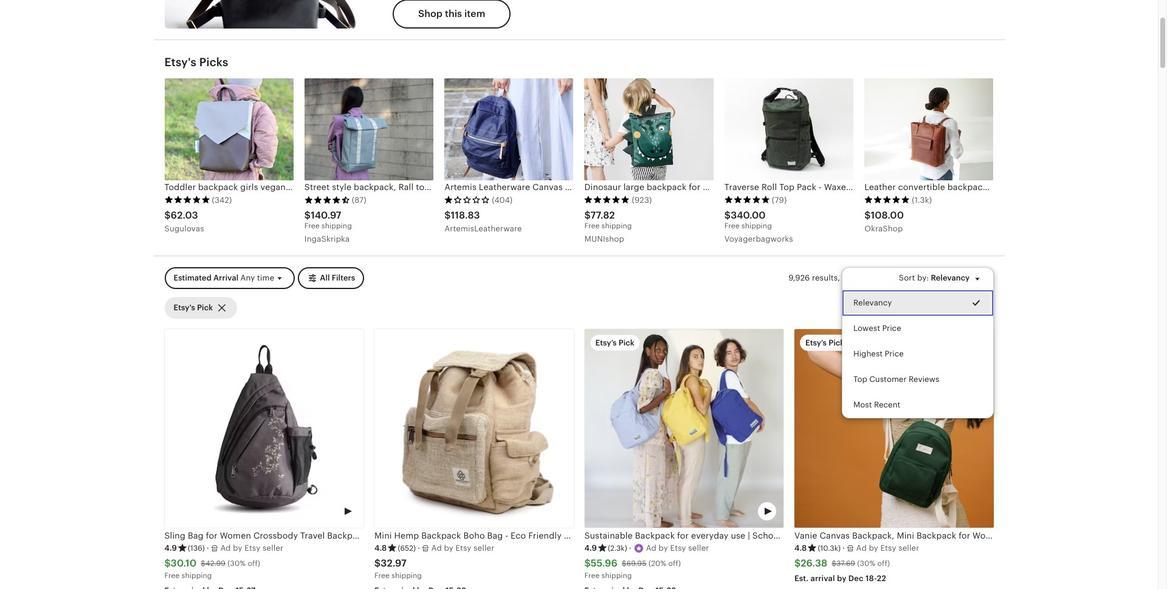 Task type: vqa. For each thing, say whether or not it's contained in the screenshot.
first the Response from Monica from the top of the page
no



Task type: locate. For each thing, give the bounding box(es) containing it.
1 (30% from the left
[[228, 560, 246, 568]]

1 vertical spatial etsy's
[[174, 303, 195, 312]]

1 4.8 from the left
[[374, 544, 387, 553]]

menu containing relevancy
[[842, 268, 994, 419]]

0 horizontal spatial 4.8
[[374, 544, 387, 553]]

relevancy down the ads
[[853, 298, 892, 307]]

$ for 30.10
[[164, 558, 171, 570]]

off) for 30.10
[[248, 560, 260, 568]]

· right the (2.3k)
[[629, 544, 631, 553]]

0 horizontal spatial etsy's
[[595, 339, 617, 348]]

style up the "(404)"
[[483, 182, 502, 192]]

5 out of 5 stars image up 62.03
[[164, 196, 210, 204]]

free down 140.97
[[304, 222, 320, 230]]

5 out of 5 stars image for 108.00
[[864, 196, 910, 204]]

relevancy right by:
[[931, 274, 970, 283]]

$ inside $ 118.83 artemisleatherware
[[444, 210, 451, 221]]

2 (30% from the left
[[857, 560, 875, 568]]

62.03
[[171, 210, 198, 221]]

$ left 42.99
[[164, 558, 171, 570]]

4.9 up 30.10
[[164, 544, 177, 553]]

traverse
[[724, 182, 759, 192]]

sling bag for women crossbody travel backpack with anti theft pocket | one strap tablet backpack floral pattern chest bag with bottle holder image
[[164, 329, 363, 528]]

arrival
[[811, 574, 835, 583]]

(30% inside $ 26.38 $ 37.69 (30% off) est. arrival by dec 18-22
[[857, 560, 875, 568]]

shipping down 140.97
[[321, 222, 352, 230]]

free for 77.82
[[584, 222, 600, 230]]

free for 32.97
[[374, 572, 390, 580]]

backpack up 77.82
[[565, 182, 605, 192]]

price right lowest
[[882, 324, 901, 333]]

etsy's
[[164, 56, 196, 69], [174, 303, 195, 312]]

2 5 out of 5 stars image from the left
[[584, 196, 630, 204]]

(10.3k)
[[818, 544, 841, 553]]

etsy's for etsy's picks
[[164, 56, 196, 69]]

relevancy link
[[842, 290, 993, 316]]

1 horizontal spatial 4.8
[[794, 544, 807, 553]]

2 4.9 from the left
[[584, 544, 597, 553]]

off) inside $ 55.96 $ 69.95 (20% off) free shipping
[[668, 560, 681, 568]]

(30% right 42.99
[[228, 560, 246, 568]]

0 horizontal spatial (30%
[[228, 560, 246, 568]]

(30% for 26.38
[[857, 560, 875, 568]]

0 vertical spatial backpack
[[565, 182, 605, 192]]

3 · from the left
[[629, 544, 631, 553]]

with ads
[[841, 273, 875, 283]]

3 5 out of 5 stars image from the left
[[724, 196, 770, 204]]

style up 4.5 out of 5 stars image
[[332, 182, 351, 192]]

shipping down 55.96
[[601, 572, 632, 580]]

9,926
[[788, 273, 810, 283]]

off) for 55.96
[[668, 560, 681, 568]]

menu
[[842, 268, 994, 419]]

price up top customer reviews
[[884, 350, 903, 359]]

price
[[882, 324, 901, 333], [884, 350, 903, 359]]

0 vertical spatial relevancy
[[931, 274, 970, 283]]

rall
[[399, 182, 414, 192]]

waxed
[[824, 182, 852, 192]]

backpack
[[565, 182, 605, 192], [421, 532, 461, 541]]

3 off) from the left
[[877, 560, 890, 568]]

relevancy
[[931, 274, 970, 283], [853, 298, 892, 307]]

$ for 340.00
[[724, 210, 731, 221]]

etsy's
[[595, 339, 617, 348], [805, 339, 827, 348]]

$ down (10.3k)
[[832, 560, 836, 568]]

$ up est.
[[794, 558, 801, 570]]

1 horizontal spatial product video element
[[584, 329, 784, 528]]

shipping down 77.82
[[601, 222, 632, 230]]

$ 30.10 $ 42.99 (30% off) free shipping
[[164, 558, 260, 580]]

$ down "mini"
[[374, 558, 381, 570]]

any
[[240, 274, 255, 283]]

0 horizontal spatial canvas
[[532, 182, 563, 192]]

most
[[853, 401, 872, 410]]

1 horizontal spatial canvas
[[854, 182, 884, 192]]

0 vertical spatial etsy's
[[164, 56, 196, 69]]

unisex left durable
[[564, 532, 591, 541]]

dinosaur large backpack for kids, toddler backpack, children backpack, printed backpack image
[[584, 78, 713, 181]]

shipping down 32.97
[[391, 572, 422, 580]]

$ down traverse
[[724, 210, 731, 221]]

$ 62.03 sugulovas
[[164, 210, 204, 233]]

1 vertical spatial backpack
[[421, 532, 461, 541]]

4.8 up 26.38
[[794, 544, 807, 553]]

$ up munishop
[[584, 210, 591, 221]]

5 out of 5 stars image for 77.82
[[584, 196, 630, 204]]

friendly
[[528, 532, 562, 541]]

0 horizontal spatial pick
[[197, 303, 213, 312]]

free inside the "$ 32.97 free shipping"
[[374, 572, 390, 580]]

2 4.8 from the left
[[794, 544, 807, 553]]

customer
[[869, 375, 906, 384]]

$ 55.96 $ 69.95 (20% off) free shipping
[[584, 558, 681, 580]]

- right pack
[[819, 182, 822, 192]]

off) right (20%
[[668, 560, 681, 568]]

(30% up 18-
[[857, 560, 875, 568]]

free inside $ 340.00 free shipping voyagerbagworks
[[724, 222, 740, 230]]

0 horizontal spatial off)
[[248, 560, 260, 568]]

2 · from the left
[[418, 544, 420, 553]]

(136)
[[188, 544, 205, 553]]

ads
[[860, 273, 875, 283]]

4.9
[[164, 544, 177, 553], [584, 544, 597, 553]]

$ for 140.97
[[304, 210, 311, 221]]

4.8 down "mini"
[[374, 544, 387, 553]]

etsy's pick
[[595, 339, 634, 348], [805, 339, 844, 348]]

$ inside $ 62.03 sugulovas
[[164, 210, 171, 221]]

ingaskripka
[[304, 235, 350, 244]]

1 horizontal spatial relevancy
[[931, 274, 970, 283]]

1 · from the left
[[207, 544, 209, 553]]

1 vertical spatial -
[[505, 532, 508, 541]]

top inside "menu"
[[853, 375, 867, 384]]

$ down 1 out of 5 stars image
[[444, 210, 451, 221]]

pack
[[797, 182, 816, 192]]

1 style from the left
[[332, 182, 351, 192]]

reviews
[[908, 375, 939, 384]]

off) up 22
[[877, 560, 890, 568]]

1 vertical spatial top
[[853, 375, 867, 384]]

1 horizontal spatial top
[[853, 375, 867, 384]]

$ left "69.95"
[[584, 558, 591, 570]]

2 horizontal spatial off)
[[877, 560, 890, 568]]

product video element
[[164, 329, 363, 528], [584, 329, 784, 528]]

etsy's down the "estimated"
[[174, 303, 195, 312]]

1 etsy's pick from the left
[[595, 339, 634, 348]]

backpack left boho on the left bottom of the page
[[421, 532, 461, 541]]

26.38
[[801, 558, 827, 570]]

0 vertical spatial price
[[882, 324, 901, 333]]

1 4.9 from the left
[[164, 544, 177, 553]]

4.9 up 55.96
[[584, 544, 597, 553]]

1 product video element from the left
[[164, 329, 363, 528]]

(2.3k)
[[608, 544, 627, 553]]

5 out of 5 stars image up 77.82
[[584, 196, 630, 204]]

4.8 for free shipping
[[374, 544, 387, 553]]

$ inside $ 340.00 free shipping voyagerbagworks
[[724, 210, 731, 221]]

shipping down 30.10
[[181, 572, 212, 580]]

artemis leatherware canvas backpack (large size) image
[[444, 78, 573, 181]]

1 horizontal spatial etsy's pick
[[805, 339, 844, 348]]

0 horizontal spatial unisex
[[453, 182, 480, 192]]

top up (79)
[[779, 182, 795, 192]]

free down 340.00 on the right
[[724, 222, 740, 230]]

·
[[207, 544, 209, 553], [418, 544, 420, 553], [629, 544, 631, 553], [842, 544, 845, 553]]

$ 340.00 free shipping voyagerbagworks
[[724, 210, 793, 244]]

1 horizontal spatial backpack
[[565, 182, 605, 192]]

0 vertical spatial -
[[819, 182, 822, 192]]

free down 32.97
[[374, 572, 390, 580]]

1 horizontal spatial unisex
[[564, 532, 591, 541]]

free down 77.82
[[584, 222, 600, 230]]

$ down 4.5 out of 5 stars image
[[304, 210, 311, 221]]

shipping inside the "$ 32.97 free shipping"
[[391, 572, 422, 580]]

(30% inside $ 30.10 $ 42.99 (30% off) free shipping
[[228, 560, 246, 568]]

unisex up 1 out of 5 stars image
[[453, 182, 480, 192]]

durable
[[594, 532, 626, 541]]

shop this item
[[418, 8, 485, 19]]

1 etsy's from the left
[[595, 339, 617, 348]]

$
[[164, 210, 171, 221], [304, 210, 311, 221], [444, 210, 451, 221], [584, 210, 591, 221], [724, 210, 731, 221], [864, 210, 871, 221], [164, 558, 171, 570], [374, 558, 381, 570], [584, 558, 591, 570], [794, 558, 801, 570], [201, 560, 205, 568], [622, 560, 626, 568], [832, 560, 836, 568]]

(652)
[[398, 544, 416, 553]]

top up 'most'
[[853, 375, 867, 384]]

$ for 32.97
[[374, 558, 381, 570]]

$ for 77.82
[[584, 210, 591, 221]]

2 off) from the left
[[668, 560, 681, 568]]

1 horizontal spatial off)
[[668, 560, 681, 568]]

price for highest price
[[884, 350, 903, 359]]

shipping inside "$ 77.82 free shipping munishop"
[[601, 222, 632, 230]]

30.10
[[171, 558, 196, 570]]

backpack,
[[354, 182, 396, 192]]

5 out of 5 stars image up the 108.00 at the right
[[864, 196, 910, 204]]

0 horizontal spatial -
[[505, 532, 508, 541]]

traverse roll top pack - waxed canvas image
[[724, 78, 853, 181]]

· right '(652)'
[[418, 544, 420, 553]]

2 product video element from the left
[[584, 329, 784, 528]]

canvas right leatherware
[[532, 182, 563, 192]]

free down 55.96
[[584, 572, 600, 580]]

free down 30.10
[[164, 572, 180, 580]]

5 out of 5 stars image down traverse
[[724, 196, 770, 204]]

$ inside "$ 77.82 free shipping munishop"
[[584, 210, 591, 221]]

· right (10.3k)
[[842, 544, 845, 553]]

pick inside etsy's pick link
[[197, 303, 213, 312]]

$ inside $ 140.97 free shipping ingaskripka
[[304, 210, 311, 221]]

all filters
[[320, 274, 355, 283]]

1 horizontal spatial style
[[483, 182, 502, 192]]

off) inside $ 30.10 $ 42.99 (30% off) free shipping
[[248, 560, 260, 568]]

9,926 results,
[[788, 273, 840, 283]]

top
[[416, 182, 430, 192]]

1 horizontal spatial 4.9
[[584, 544, 597, 553]]

item
[[464, 8, 485, 19]]

free inside $ 140.97 free shipping ingaskripka
[[304, 222, 320, 230]]

off)
[[248, 560, 260, 568], [668, 560, 681, 568], [877, 560, 890, 568]]

$ inside '$ 108.00 okrashop'
[[864, 210, 871, 221]]

(342)
[[212, 196, 232, 205]]

· right (136)
[[207, 544, 209, 553]]

free inside "$ 77.82 free shipping munishop"
[[584, 222, 600, 230]]

- left eco
[[505, 532, 508, 541]]

sugulovas
[[164, 224, 204, 233]]

77.82
[[591, 210, 615, 221]]

all filters button
[[298, 268, 364, 290]]

price inside 'link'
[[884, 350, 903, 359]]

relevancy inside "menu"
[[853, 298, 892, 307]]

mini hemp backpack boho bag - eco friendly unisex durable
[[374, 532, 626, 541]]

$ down (136)
[[201, 560, 205, 568]]

1 vertical spatial price
[[884, 350, 903, 359]]

1 5 out of 5 stars image from the left
[[164, 196, 210, 204]]

shipping inside $ 30.10 $ 42.99 (30% off) free shipping
[[181, 572, 212, 580]]

0 horizontal spatial style
[[332, 182, 351, 192]]

0 horizontal spatial product video element
[[164, 329, 363, 528]]

1 horizontal spatial etsy's
[[805, 339, 827, 348]]

0 horizontal spatial etsy's pick
[[595, 339, 634, 348]]

off) right 42.99
[[248, 560, 260, 568]]

0 horizontal spatial backpack
[[421, 532, 461, 541]]

free inside $ 55.96 $ 69.95 (20% off) free shipping
[[584, 572, 600, 580]]

0 horizontal spatial top
[[779, 182, 795, 192]]

shipping up the voyagerbagworks
[[741, 222, 772, 230]]

shipping for 340.00
[[741, 222, 772, 230]]

1 out of 5 stars image
[[444, 196, 490, 204]]

free
[[304, 222, 320, 230], [584, 222, 600, 230], [724, 222, 740, 230], [164, 572, 180, 580], [374, 572, 390, 580], [584, 572, 600, 580]]

shipping for 77.82
[[601, 222, 632, 230]]

pick
[[197, 303, 213, 312], [619, 339, 634, 348], [829, 339, 844, 348]]

$ inside the "$ 32.97 free shipping"
[[374, 558, 381, 570]]

4 5 out of 5 stars image from the left
[[864, 196, 910, 204]]

price for lowest price
[[882, 324, 901, 333]]

shipping inside $ 140.97 free shipping ingaskripka
[[321, 222, 352, 230]]

(30%
[[228, 560, 246, 568], [857, 560, 875, 568]]

product video element for 30.10
[[164, 329, 363, 528]]

1 vertical spatial relevancy
[[853, 298, 892, 307]]

by
[[837, 574, 846, 583]]

1 vertical spatial unisex
[[564, 532, 591, 541]]

4.8
[[374, 544, 387, 553], [794, 544, 807, 553]]

1 off) from the left
[[248, 560, 260, 568]]

2 style from the left
[[483, 182, 502, 192]]

0 horizontal spatial relevancy
[[853, 298, 892, 307]]

2 etsy's from the left
[[805, 339, 827, 348]]

okrashop
[[864, 224, 903, 233]]

canvas right waxed at the right of page
[[854, 182, 884, 192]]

4.9 for 55.96
[[584, 544, 597, 553]]

etsy's left picks
[[164, 56, 196, 69]]

5 out of 5 stars image
[[164, 196, 210, 204], [584, 196, 630, 204], [724, 196, 770, 204], [864, 196, 910, 204]]

$ up "sugulovas"
[[164, 210, 171, 221]]

top
[[779, 182, 795, 192], [853, 375, 867, 384]]

0 horizontal spatial 4.9
[[164, 544, 177, 553]]

1 horizontal spatial (30%
[[857, 560, 875, 568]]

0 vertical spatial top
[[779, 182, 795, 192]]

sort
[[899, 274, 915, 283]]

shipping inside $ 340.00 free shipping voyagerbagworks
[[741, 222, 772, 230]]

$ up okrashop
[[864, 210, 871, 221]]

5 out of 5 stars image for 62.03
[[164, 196, 210, 204]]

etsy's pick
[[174, 303, 213, 312]]

mini
[[374, 532, 392, 541]]



Task type: describe. For each thing, give the bounding box(es) containing it.
(20%
[[649, 560, 666, 568]]

$ for 62.03
[[164, 210, 171, 221]]

340.00
[[731, 210, 766, 221]]

estimated
[[174, 274, 212, 283]]

street style backpack, rall top bag, unisex style
[[304, 182, 502, 192]]

results,
[[812, 273, 840, 283]]

1 canvas from the left
[[532, 182, 563, 192]]

vanie canvas backpack, mini backpack for women, teens gift, birthday gift, christmas gifts, weekend backpack, gift for her, anniversary gift image
[[794, 329, 994, 528]]

estimated arrival any time
[[174, 274, 274, 283]]

most recent link
[[842, 393, 993, 419]]

108.00
[[871, 210, 904, 221]]

(large
[[607, 182, 633, 192]]

traverse roll top pack - waxed canvas
[[724, 182, 884, 192]]

(1.3k)
[[912, 196, 932, 205]]

0 vertical spatial unisex
[[453, 182, 480, 192]]

by:
[[917, 274, 929, 283]]

4.5 out of 5 stars image
[[304, 196, 350, 204]]

leather convertible backpack purse,  leather backpack women laptop tote bag flap pocket tote brown shoulder bag handbag women image
[[864, 78, 993, 181]]

est.
[[794, 574, 809, 583]]

toddler backpack girls vegan kids backpack girls backpack mother daughter matching outfits preschool backpack mini backpack for girl custom image
[[164, 78, 293, 181]]

$ for 108.00
[[864, 210, 871, 221]]

mini hemp backpack boho bag - eco friendly unisex durable image
[[374, 329, 573, 528]]

(79)
[[772, 196, 787, 205]]

etsy's for etsy's pick
[[174, 303, 195, 312]]

bag
[[487, 532, 503, 541]]

highest price link
[[842, 342, 993, 367]]

dec
[[848, 574, 864, 583]]

55.96
[[591, 558, 618, 570]]

(923)
[[632, 196, 652, 205]]

$ for 118.83
[[444, 210, 451, 221]]

$ 77.82 free shipping munishop
[[584, 210, 632, 244]]

· for 55.96
[[629, 544, 631, 553]]

5 out of 5 stars image for 340.00
[[724, 196, 770, 204]]

shipping for 140.97
[[321, 222, 352, 230]]

top customer reviews link
[[842, 367, 993, 393]]

1 horizontal spatial -
[[819, 182, 822, 192]]

bag,
[[432, 182, 451, 192]]

lowest price link
[[842, 316, 993, 342]]

2 etsy's pick from the left
[[805, 339, 844, 348]]

sort by: relevancy
[[899, 274, 970, 283]]

street style backpack, rall top bag, unisex style image
[[304, 78, 433, 181]]

etsy's pick link
[[164, 297, 237, 319]]

2 canvas from the left
[[854, 182, 884, 192]]

product video element for 55.96
[[584, 329, 784, 528]]

(30% for 30.10
[[228, 560, 246, 568]]

shipping inside $ 55.96 $ 69.95 (20% off) free shipping
[[601, 572, 632, 580]]

highest price
[[853, 350, 903, 359]]

$ 140.97 free shipping ingaskripka
[[304, 210, 352, 244]]

$ for 55.96
[[584, 558, 591, 570]]

this
[[445, 8, 462, 19]]

street
[[304, 182, 330, 192]]

boho
[[463, 532, 485, 541]]

69.95
[[626, 560, 647, 568]]

42.99
[[205, 560, 226, 568]]

roll
[[762, 182, 777, 192]]

size)
[[636, 182, 654, 192]]

leatherware
[[479, 182, 530, 192]]

off) inside $ 26.38 $ 37.69 (30% off) est. arrival by dec 18-22
[[877, 560, 890, 568]]

voyagerbagworks
[[724, 235, 793, 244]]

sustainable backpack for everyday use | school backpack with laptop compartment | college backpack | backpacks for school | backpacks image
[[584, 329, 784, 528]]

hemp
[[394, 532, 419, 541]]

time
[[257, 274, 274, 283]]

shop this item link
[[393, 0, 511, 29]]

highest
[[853, 350, 882, 359]]

free for 140.97
[[304, 222, 320, 230]]

37.69
[[836, 560, 855, 568]]

$ down the (2.3k)
[[622, 560, 626, 568]]

4.9 for 30.10
[[164, 544, 177, 553]]

artemisleatherware
[[444, 224, 522, 233]]

filters
[[332, 274, 355, 283]]

lowest
[[853, 324, 880, 333]]

118.83
[[451, 210, 480, 221]]

18-
[[866, 574, 877, 583]]

all
[[320, 274, 330, 283]]

140.97
[[311, 210, 341, 221]]

2 horizontal spatial pick
[[829, 339, 844, 348]]

$ 26.38 $ 37.69 (30% off) est. arrival by dec 18-22
[[794, 558, 890, 583]]

1 horizontal spatial pick
[[619, 339, 634, 348]]

22
[[877, 574, 886, 583]]

$ for 26.38
[[794, 558, 801, 570]]

free for 340.00
[[724, 222, 740, 230]]

artemis leatherware canvas backpack (large size)
[[444, 182, 654, 192]]

free inside $ 30.10 $ 42.99 (30% off) free shipping
[[164, 572, 180, 580]]

· for 30.10
[[207, 544, 209, 553]]

32.97
[[381, 558, 407, 570]]

4 · from the left
[[842, 544, 845, 553]]

most recent
[[853, 401, 900, 410]]

$ 118.83 artemisleatherware
[[444, 210, 522, 233]]

shop
[[418, 8, 443, 19]]

eco
[[511, 532, 526, 541]]

etsy's picks
[[164, 56, 228, 69]]

(87)
[[352, 196, 366, 205]]

shipping for 32.97
[[391, 572, 422, 580]]

munishop
[[584, 235, 624, 244]]

lowest price
[[853, 324, 901, 333]]

arrival
[[213, 274, 238, 283]]

4.8 for est. arrival by
[[794, 544, 807, 553]]

(404)
[[492, 196, 513, 205]]

with
[[841, 273, 858, 283]]

· for 32.97
[[418, 544, 420, 553]]

top customer reviews
[[853, 375, 939, 384]]

$ 108.00 okrashop
[[864, 210, 904, 233]]



